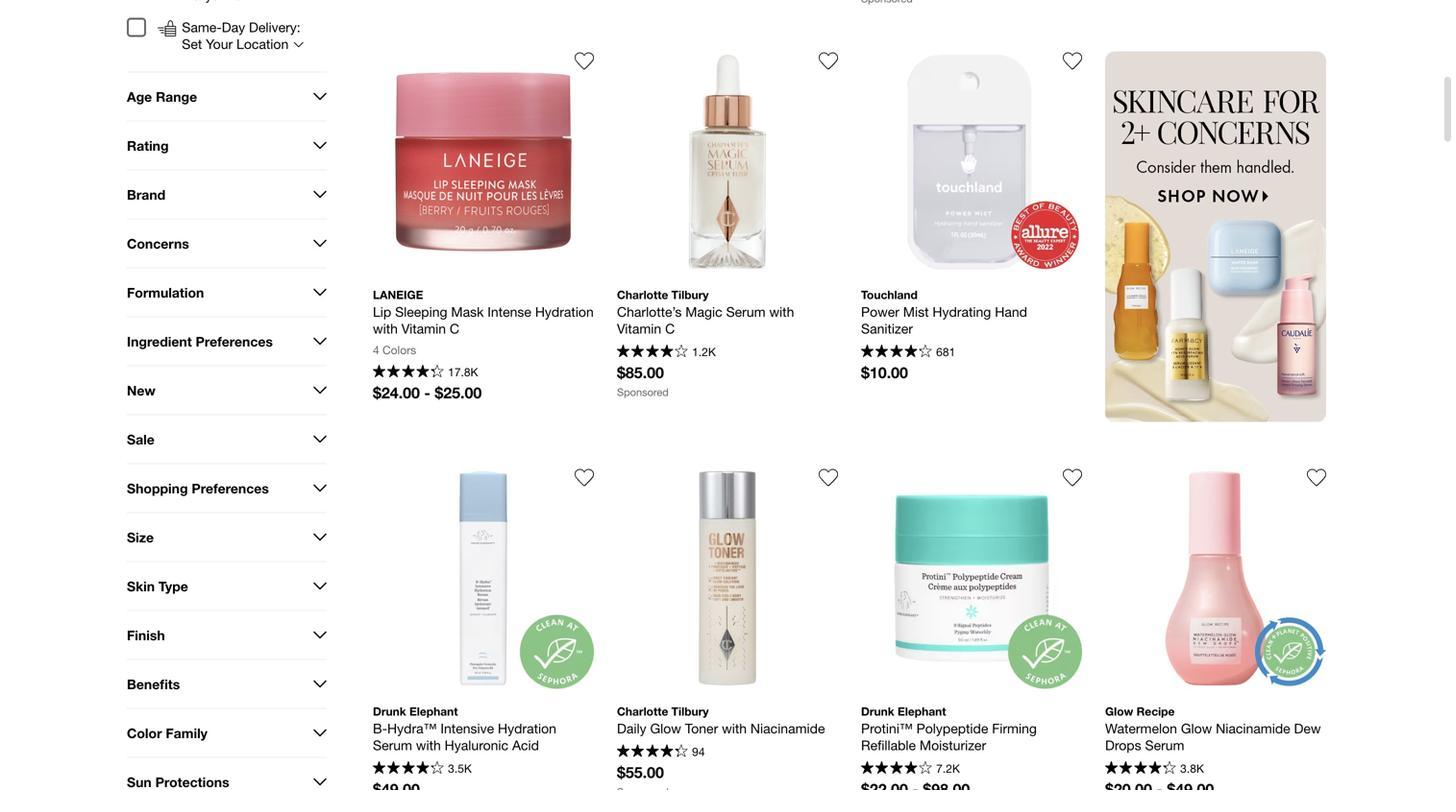 Task type: describe. For each thing, give the bounding box(es) containing it.
vitamin inside laneige lip sleeping mask intense hydration with vitamin c 4 colors
[[402, 321, 446, 337]]

sale
[[127, 432, 155, 448]]

intensive
[[440, 721, 494, 737]]

hand
[[995, 304, 1027, 320]]

benefits
[[127, 677, 180, 693]]

color family button
[[127, 710, 327, 758]]

glow for drops
[[1181, 721, 1212, 737]]

brand button
[[127, 171, 327, 219]]

same-day delivery: set your location
[[182, 19, 300, 52]]

day
[[222, 19, 245, 35]]

touchland - power mist hydrating hand sanitizer image
[[861, 51, 1082, 272]]

sun protections
[[127, 775, 229, 791]]

c inside laneige lip sleeping mask intense hydration with vitamin c 4 colors
[[450, 321, 459, 337]]

-
[[424, 384, 430, 402]]

finish button
[[127, 612, 327, 660]]

sponsored
[[617, 386, 669, 399]]

drops
[[1105, 738, 1141, 754]]

charlotte for $85.00
[[617, 288, 668, 302]]

b-
[[373, 721, 387, 737]]

skin
[[127, 579, 155, 595]]

c inside charlotte tilbury charlotte's magic serum with vitamin c
[[665, 321, 675, 337]]

serum inside charlotte tilbury charlotte's magic serum with vitamin c
[[726, 304, 765, 320]]

new button
[[127, 367, 327, 415]]

4 stars element for protini™ polypeptide firming refillable moisturizer
[[861, 762, 932, 777]]

4.5 stars element up $24.00
[[373, 365, 444, 381]]

same-day delivery: set your location button
[[182, 19, 322, 52]]

sign in to love drunk elephant - b-hydra™ intensive hydration serum with hyaluronic acid image
[[575, 469, 594, 488]]

lip
[[373, 304, 391, 320]]

681
[[936, 345, 955, 359]]

tilbury for $55.00
[[671, 705, 709, 719]]

charlotte tilbury - charlotte's magic serum with vitamin c image
[[617, 51, 838, 272]]

formulation button
[[127, 269, 327, 317]]

sign in to love glow recipe - watermelon glow niacinamide dew drops serum image
[[1307, 469, 1326, 488]]

protini™
[[861, 721, 913, 737]]

moisturizer
[[920, 738, 986, 754]]

toner
[[685, 721, 718, 737]]

681 reviews element
[[936, 345, 955, 359]]

touchland
[[861, 288, 918, 302]]

17.8k
[[448, 365, 478, 379]]

intense
[[488, 304, 531, 320]]

laneige - lip sleeping mask intense hydration with vitamin c image
[[373, 51, 594, 272]]

charlotte tilbury daily glow toner with niacinamide
[[617, 705, 825, 737]]

brand
[[127, 187, 165, 203]]

vitamin inside charlotte tilbury charlotte's magic serum with vitamin c
[[617, 321, 661, 337]]

laneige lip sleeping mask intense hydration with vitamin c 4 colors
[[373, 288, 597, 357]]

watermelon
[[1105, 721, 1177, 737]]

range
[[156, 89, 197, 105]]

94 reviews element
[[692, 746, 705, 759]]

sun protections button
[[127, 759, 327, 791]]

preferences for shopping preferences
[[192, 481, 269, 497]]

charlotte tilbury - daily glow toner with niacinamide image
[[617, 469, 838, 690]]

4.5 stars element up the $55.00
[[617, 745, 688, 761]]

with inside laneige lip sleeping mask intense hydration with vitamin c 4 colors
[[373, 321, 398, 337]]

sign in to love touchland - power mist hydrating hand sanitizer image
[[1063, 51, 1082, 71]]

with inside charlotte tilbury charlotte's magic serum with vitamin c
[[769, 304, 794, 320]]

sign in to love drunk elephant - protini™ polypeptide firming refillable moisturizer image
[[1063, 469, 1082, 488]]

3.8k
[[1180, 762, 1204, 776]]

age range
[[127, 89, 197, 105]]

drunk for protini™
[[861, 705, 894, 719]]

shopping
[[127, 481, 188, 497]]

age
[[127, 89, 152, 105]]

drunk elephant - protini™ polypeptide firming refillable moisturizer image
[[861, 469, 1082, 690]]

niacinamide inside charlotte tilbury daily glow toner with niacinamide
[[750, 721, 825, 737]]

elephant for hydra™
[[409, 705, 458, 719]]

size button
[[127, 514, 327, 562]]

1.2k reviews element
[[692, 345, 716, 359]]

hydration for intense
[[535, 304, 594, 320]]

ingredient preferences
[[127, 334, 273, 350]]

94
[[692, 746, 705, 759]]

17.8k reviews element
[[448, 365, 478, 379]]

3.8k reviews element
[[1180, 762, 1204, 776]]

magic
[[685, 304, 722, 320]]

hydra™
[[387, 721, 437, 737]]

formulation
[[127, 285, 204, 301]]

refillable
[[861, 738, 916, 754]]

4.5 stars element for mist
[[861, 345, 932, 360]]

1 horizontal spatial glow
[[1105, 705, 1133, 719]]

rating button
[[127, 122, 327, 170]]

hydrating
[[933, 304, 991, 320]]

sleeping
[[395, 304, 447, 320]]

niacinamide inside glow recipe watermelon glow niacinamide dew drops serum
[[1216, 721, 1290, 737]]

$85.00 sponsored
[[617, 364, 669, 399]]

with inside the drunk elephant b-hydra™ intensive hydration serum with hyaluronic acid
[[416, 738, 441, 754]]

color
[[127, 726, 162, 742]]

serum inside the drunk elephant b-hydra™ intensive hydration serum with hyaluronic acid
[[373, 738, 412, 754]]

$24.00 - $25.00
[[373, 384, 482, 402]]

drunk for b-
[[373, 705, 406, 719]]

polypeptide
[[916, 721, 988, 737]]

hydration for intensive
[[498, 721, 556, 737]]

mask
[[451, 304, 484, 320]]

hyaluronic
[[445, 738, 508, 754]]

3.5k
[[448, 762, 472, 776]]

$24.00
[[373, 384, 420, 402]]

benefits button
[[127, 661, 327, 709]]



Task type: vqa. For each thing, say whether or not it's contained in the screenshot.
first "4 STARS" Element
no



Task type: locate. For each thing, give the bounding box(es) containing it.
vitamin
[[402, 321, 446, 337], [617, 321, 661, 337]]

charlotte inside charlotte tilbury charlotte's magic serum with vitamin c
[[617, 288, 668, 302]]

1 c from the left
[[450, 321, 459, 337]]

daily
[[617, 721, 646, 737]]

drunk elephant b-hydra™ intensive hydration serum with hyaluronic acid
[[373, 705, 560, 754]]

0 horizontal spatial drunk
[[373, 705, 406, 719]]

1 horizontal spatial serum
[[726, 304, 765, 320]]

drunk inside the drunk elephant protini™ polypeptide firming refillable moisturizer
[[861, 705, 894, 719]]

0 horizontal spatial elephant
[[409, 705, 458, 719]]

drunk inside the drunk elephant b-hydra™ intensive hydration serum with hyaluronic acid
[[373, 705, 406, 719]]

tilbury inside charlotte tilbury charlotte's magic serum with vitamin c
[[671, 288, 709, 302]]

$55.00
[[617, 764, 664, 782]]

drunk up b-
[[373, 705, 406, 719]]

preferences up new button at the left of page
[[196, 334, 273, 350]]

serum inside glow recipe watermelon glow niacinamide dew drops serum
[[1145, 738, 1184, 754]]

charlotte up daily
[[617, 705, 668, 719]]

4 stars element for charlotte's magic serum with vitamin c
[[617, 345, 688, 360]]

0 vertical spatial hydration
[[535, 304, 594, 320]]

c down mask
[[450, 321, 459, 337]]

1 horizontal spatial niacinamide
[[1216, 721, 1290, 737]]

glow up the watermelon
[[1105, 705, 1133, 719]]

4 stars element down refillable
[[861, 762, 932, 777]]

your
[[206, 36, 233, 52]]

recipe
[[1137, 705, 1175, 719]]

set
[[182, 36, 202, 52]]

1 horizontal spatial vitamin
[[617, 321, 661, 337]]

1 horizontal spatial 4 stars element
[[861, 762, 932, 777]]

power
[[861, 304, 899, 320]]

0 horizontal spatial vitamin
[[402, 321, 446, 337]]

4.5 stars element up $10.00
[[861, 345, 932, 360]]

$25.00
[[435, 384, 482, 402]]

4.5 stars element
[[861, 345, 932, 360], [373, 365, 444, 381], [617, 745, 688, 761], [373, 762, 444, 777], [1105, 762, 1176, 777]]

1 horizontal spatial elephant
[[898, 705, 946, 719]]

elephant up polypeptide
[[898, 705, 946, 719]]

charlotte
[[617, 288, 668, 302], [617, 705, 668, 719]]

new
[[127, 383, 156, 399]]

acid
[[512, 738, 539, 754]]

sign in to love charlotte tilbury - charlotte's magic serum with vitamin c image
[[819, 51, 838, 71]]

elephant for polypeptide
[[898, 705, 946, 719]]

drunk elephant - b-hydra™ intensive hydration serum with hyaluronic acid image
[[373, 469, 594, 690]]

drunk up protini™
[[861, 705, 894, 719]]

hydration inside laneige lip sleeping mask intense hydration with vitamin c 4 colors
[[535, 304, 594, 320]]

glow inside charlotte tilbury daily glow toner with niacinamide
[[650, 721, 681, 737]]

glow recipe watermelon glow niacinamide dew drops serum
[[1105, 705, 1325, 754]]

0 vertical spatial tilbury
[[671, 288, 709, 302]]

same-
[[182, 19, 222, 35]]

concerns button
[[127, 220, 327, 268]]

laneige
[[373, 288, 423, 302]]

rating
[[127, 138, 169, 154]]

glow recipe - watermelon glow niacinamide dew drops serum image
[[1105, 469, 1326, 690]]

with down the hydra™
[[416, 738, 441, 754]]

1 elephant from the left
[[409, 705, 458, 719]]

glow up the 3.8k
[[1181, 721, 1212, 737]]

protections
[[155, 775, 229, 791]]

1 vertical spatial 4 stars element
[[861, 762, 932, 777]]

vitamin down charlotte's
[[617, 321, 661, 337]]

color family
[[127, 726, 208, 742]]

elephant inside the drunk elephant b-hydra™ intensive hydration serum with hyaluronic acid
[[409, 705, 458, 719]]

hydration
[[535, 304, 594, 320], [498, 721, 556, 737]]

1 vertical spatial charlotte
[[617, 705, 668, 719]]

7.2k reviews element
[[936, 762, 960, 776]]

ingredient
[[127, 334, 192, 350]]

sale button
[[127, 416, 327, 464]]

finish
[[127, 628, 165, 644]]

4.5 stars element down the hydra™
[[373, 762, 444, 777]]

type
[[158, 579, 188, 595]]

2 horizontal spatial serum
[[1145, 738, 1184, 754]]

2 c from the left
[[665, 321, 675, 337]]

serum right magic
[[726, 304, 765, 320]]

sun
[[127, 775, 152, 791]]

hydration inside the drunk elephant b-hydra™ intensive hydration serum with hyaluronic acid
[[498, 721, 556, 737]]

family
[[166, 726, 208, 742]]

with down lip
[[373, 321, 398, 337]]

hydration up acid
[[498, 721, 556, 737]]

7.2k
[[936, 762, 960, 776]]

2 niacinamide from the left
[[1216, 721, 1290, 737]]

firming
[[992, 721, 1037, 737]]

skincare for 2+ concerns | consider them handled. shop now > image
[[1105, 51, 1326, 422]]

with inside charlotte tilbury daily glow toner with niacinamide
[[722, 721, 747, 737]]

1 vertical spatial preferences
[[192, 481, 269, 497]]

3.5k reviews element
[[448, 762, 472, 776]]

4 stars element up $85.00
[[617, 345, 688, 360]]

charlotte for $55.00
[[617, 705, 668, 719]]

preferences for ingredient preferences
[[196, 334, 273, 350]]

1 vitamin from the left
[[402, 321, 446, 337]]

sign in to love laneige - lip sleeping mask intense hydration with vitamin c image
[[575, 51, 594, 71]]

tilbury inside charlotte tilbury daily glow toner with niacinamide
[[671, 705, 709, 719]]

2 drunk from the left
[[861, 705, 894, 719]]

preferences inside 'shopping preferences' button
[[192, 481, 269, 497]]

4.5 stars element for b-
[[373, 762, 444, 777]]

touchland power mist hydrating hand sanitizer
[[861, 288, 1031, 337]]

c
[[450, 321, 459, 337], [665, 321, 675, 337]]

0 vertical spatial charlotte
[[617, 288, 668, 302]]

4.5 stars element down drops
[[1105, 762, 1176, 777]]

elephant inside the drunk elephant protini™ polypeptide firming refillable moisturizer
[[898, 705, 946, 719]]

2 horizontal spatial glow
[[1181, 721, 1212, 737]]

2 vitamin from the left
[[617, 321, 661, 337]]

charlotte's
[[617, 304, 682, 320]]

elephant up the hydra™
[[409, 705, 458, 719]]

1 vertical spatial tilbury
[[671, 705, 709, 719]]

1 horizontal spatial drunk
[[861, 705, 894, 719]]

serum down b-
[[373, 738, 412, 754]]

glow
[[1105, 705, 1133, 719], [650, 721, 681, 737], [1181, 721, 1212, 737]]

with right magic
[[769, 304, 794, 320]]

1 charlotte from the top
[[617, 288, 668, 302]]

vitamin down sleeping at the top of page
[[402, 321, 446, 337]]

mist
[[903, 304, 929, 320]]

serum
[[726, 304, 765, 320], [373, 738, 412, 754], [1145, 738, 1184, 754]]

0 horizontal spatial serum
[[373, 738, 412, 754]]

4
[[373, 344, 379, 357]]

0 vertical spatial 4 stars element
[[617, 345, 688, 360]]

4 stars element
[[617, 345, 688, 360], [861, 762, 932, 777]]

tilbury up 'toner'
[[671, 705, 709, 719]]

hydration right intense
[[535, 304, 594, 320]]

size
[[127, 530, 154, 546]]

glow right daily
[[650, 721, 681, 737]]

delivery:
[[249, 19, 300, 35]]

0 vertical spatial preferences
[[196, 334, 273, 350]]

serum down the watermelon
[[1145, 738, 1184, 754]]

dew
[[1294, 721, 1321, 737]]

skin type
[[127, 579, 188, 595]]

location
[[236, 36, 289, 52]]

2 elephant from the left
[[898, 705, 946, 719]]

0 horizontal spatial 4 stars element
[[617, 345, 688, 360]]

4.5 stars element for watermelon
[[1105, 762, 1176, 777]]

$85.00
[[617, 364, 664, 382]]

tilbury for $85.00
[[671, 288, 709, 302]]

0 horizontal spatial niacinamide
[[750, 721, 825, 737]]

sign in to love charlotte tilbury - daily glow toner with niacinamide image
[[819, 469, 838, 488]]

1 niacinamide from the left
[[750, 721, 825, 737]]

charlotte up charlotte's
[[617, 288, 668, 302]]

1 horizontal spatial c
[[665, 321, 675, 337]]

2 tilbury from the top
[[671, 705, 709, 719]]

1 vertical spatial hydration
[[498, 721, 556, 737]]

age range button
[[127, 73, 327, 121]]

niacinamide right 'toner'
[[750, 721, 825, 737]]

ingredient preferences button
[[127, 318, 327, 366]]

with
[[769, 304, 794, 320], [373, 321, 398, 337], [722, 721, 747, 737], [416, 738, 441, 754]]

c down charlotte's
[[665, 321, 675, 337]]

colors
[[382, 344, 416, 357]]

shopping preferences button
[[127, 465, 327, 513]]

charlotte inside charlotte tilbury daily glow toner with niacinamide
[[617, 705, 668, 719]]

2 charlotte from the top
[[617, 705, 668, 719]]

drunk elephant protini™ polypeptide firming refillable moisturizer
[[861, 705, 1041, 754]]

glow for niacinamide
[[650, 721, 681, 737]]

$10.00
[[861, 364, 908, 382]]

tilbury
[[671, 288, 709, 302], [671, 705, 709, 719]]

concerns
[[127, 236, 189, 252]]

elephant
[[409, 705, 458, 719], [898, 705, 946, 719]]

with right 'toner'
[[722, 721, 747, 737]]

preferences down sale button
[[192, 481, 269, 497]]

niacinamide left the dew
[[1216, 721, 1290, 737]]

1 drunk from the left
[[373, 705, 406, 719]]

charlotte tilbury charlotte's magic serum with vitamin c
[[617, 288, 798, 337]]

sanitizer
[[861, 321, 913, 337]]

1 tilbury from the top
[[671, 288, 709, 302]]

preferences inside "ingredient preferences" button
[[196, 334, 273, 350]]

drunk
[[373, 705, 406, 719], [861, 705, 894, 719]]

1.2k
[[692, 345, 716, 359]]

skin type button
[[127, 563, 327, 611]]

0 horizontal spatial c
[[450, 321, 459, 337]]

shopping preferences
[[127, 481, 269, 497]]

tilbury up magic
[[671, 288, 709, 302]]

preferences
[[196, 334, 273, 350], [192, 481, 269, 497]]

0 horizontal spatial glow
[[650, 721, 681, 737]]



